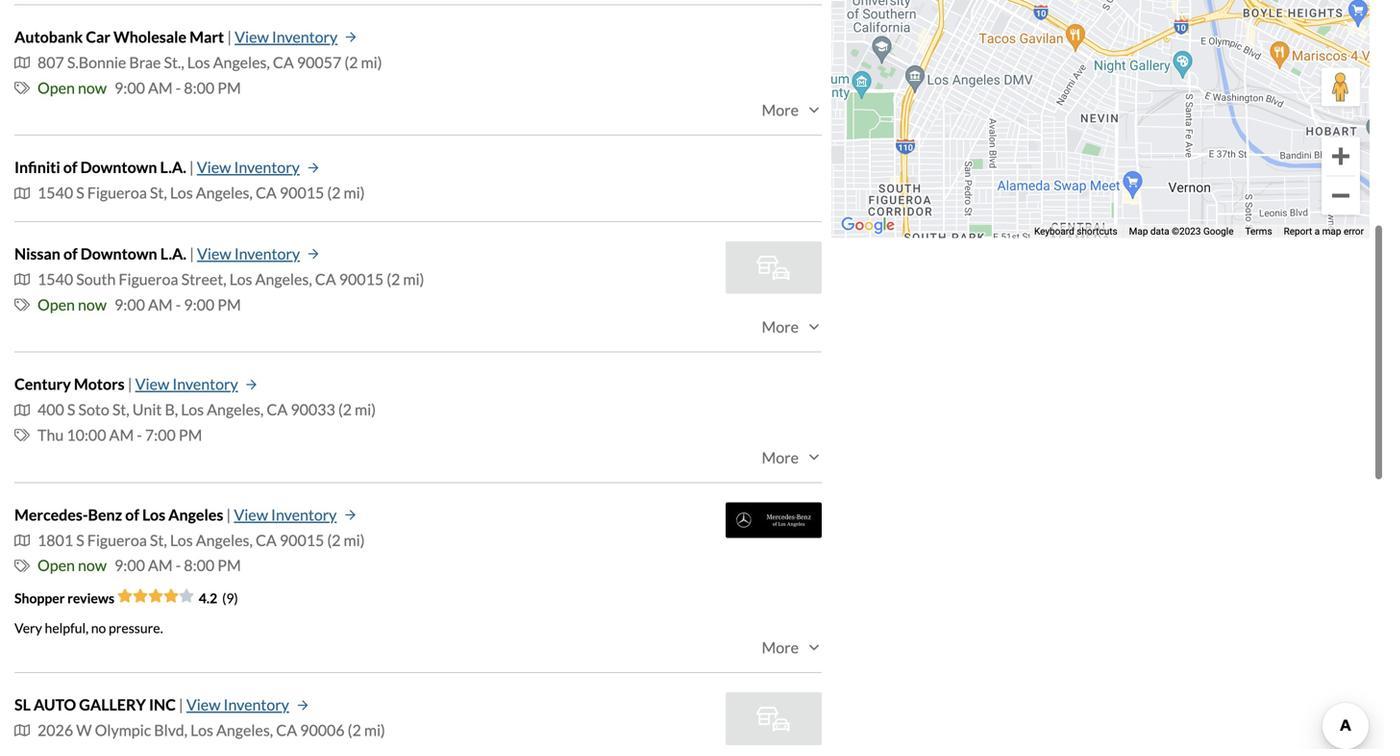 Task type: vqa. For each thing, say whether or not it's contained in the screenshot.
bottom figueroa
yes



Task type: locate. For each thing, give the bounding box(es) containing it.
pm for los
[[218, 556, 241, 575]]

los for nissan of downtown l.a.
[[230, 270, 252, 288]]

4 map image from the top
[[14, 723, 30, 738]]

2 horizontal spatial arrow right image
[[345, 31, 357, 43]]

view inventory for infiniti of downtown l.a.
[[197, 158, 300, 177]]

st,
[[150, 183, 167, 202], [112, 400, 129, 419], [150, 531, 167, 549]]

street,
[[181, 270, 227, 288]]

open now 9:00 am - 8:00 pm down mercedes-benz of los angeles |
[[37, 556, 241, 575]]

view inventory up the b,
[[135, 375, 238, 393]]

figueroa
[[87, 183, 147, 202], [119, 270, 178, 288], [87, 531, 147, 549]]

infiniti
[[14, 158, 60, 177]]

angeles, right the b,
[[207, 400, 264, 419]]

0 vertical spatial 8:00
[[184, 78, 215, 97]]

3 more from the top
[[762, 448, 799, 467]]

pressure.
[[109, 620, 163, 636]]

0 vertical spatial map image
[[14, 55, 30, 70]]

figueroa for of
[[87, 531, 147, 549]]

view inventory link
[[235, 25, 357, 50], [197, 155, 319, 180], [197, 241, 319, 267], [135, 372, 257, 397], [234, 502, 356, 528], [186, 692, 309, 718]]

shopper
[[14, 590, 65, 606]]

ca for infiniti of downtown l.a.
[[256, 183, 277, 202]]

1 map image from the top
[[14, 185, 30, 201]]

0 vertical spatial s
[[76, 183, 84, 202]]

mercedes-
[[14, 505, 88, 524]]

2 downtown from the top
[[81, 244, 157, 263]]

pm up the (9)
[[218, 556, 241, 575]]

of right benz
[[125, 505, 139, 524]]

0 vertical spatial angle down image
[[807, 102, 822, 118]]

open now 9:00 am - 8:00 pm down brae
[[37, 78, 241, 97]]

inventory
[[272, 27, 338, 46], [234, 158, 300, 177], [234, 244, 300, 263], [172, 375, 238, 393], [271, 505, 337, 524], [224, 695, 289, 714]]

view up 1540 s figueroa st, los angeles, ca 90015         (2 mi)
[[197, 158, 231, 177]]

9:00 down south
[[114, 295, 145, 314]]

2 open from the top
[[37, 295, 75, 314]]

autobank
[[14, 27, 83, 46]]

more for mercedes-benz of los angeles logo's angle down image
[[762, 638, 799, 657]]

error
[[1344, 225, 1364, 237]]

of
[[63, 158, 77, 177], [63, 244, 78, 263], [125, 505, 139, 524]]

open down nissan
[[37, 295, 75, 314]]

angeles, for mercedes-benz of los angeles
[[196, 531, 253, 549]]

0 vertical spatial tags image
[[14, 80, 30, 96]]

1 vertical spatial figueroa
[[119, 270, 178, 288]]

angeles
[[168, 505, 223, 524]]

map image for 1801 s figueroa st, los angeles, ca 90015         (2 mi)
[[14, 533, 30, 548]]

open for 807
[[37, 78, 75, 97]]

9:00 down brae
[[114, 78, 145, 97]]

open for 1801
[[37, 556, 75, 575]]

figueroa down infiniti of downtown l.a. |
[[87, 183, 147, 202]]

(2 for 2026 w olympic blvd, los angeles, ca 90006         (2 mi)
[[348, 721, 361, 739]]

view
[[235, 27, 269, 46], [197, 158, 231, 177], [197, 244, 231, 263], [135, 375, 169, 393], [234, 505, 268, 524], [186, 695, 221, 714]]

more button
[[762, 101, 822, 119], [762, 317, 822, 336], [762, 448, 822, 467], [762, 638, 822, 657]]

mi) for 1540 s figueroa st, los angeles, ca 90015         (2 mi)
[[344, 183, 365, 202]]

downtown
[[80, 158, 157, 177], [81, 244, 157, 263]]

inventory for century motors
[[172, 375, 238, 393]]

open now 9:00 am - 8:00 pm for brae
[[37, 78, 241, 97]]

angeles, down "mart"
[[213, 53, 270, 72]]

1 more from the top
[[762, 101, 799, 119]]

los down the angeles on the left of the page
[[170, 531, 193, 549]]

- for mart
[[176, 78, 181, 97]]

1 downtown from the top
[[80, 158, 157, 177]]

infiniti of downtown l.a. |
[[14, 158, 194, 177]]

angeles, up the 1540 south figueroa street, los angeles, ca 90015         (2 mi)
[[196, 183, 253, 202]]

view inventory up 90057
[[235, 27, 338, 46]]

s right 1801 on the bottom left of the page
[[76, 531, 84, 549]]

- down the 1540 south figueroa street, los angeles, ca 90015         (2 mi)
[[176, 295, 181, 314]]

(2
[[345, 53, 358, 72], [327, 183, 341, 202], [387, 270, 400, 288], [338, 400, 352, 419], [327, 531, 341, 549], [348, 721, 361, 739]]

report a map error
[[1284, 225, 1364, 237]]

los right street,
[[230, 270, 252, 288]]

9:00
[[114, 78, 145, 97], [114, 295, 145, 314], [184, 295, 215, 314], [114, 556, 145, 575]]

s for 1801
[[76, 531, 84, 549]]

los down infiniti of downtown l.a. |
[[170, 183, 193, 202]]

map image for 807 s.bonnie brae st., los angeles, ca 90057         (2 mi)
[[14, 55, 30, 70]]

tags image down autobank
[[14, 80, 30, 96]]

1540 for 1540 south figueroa street, los angeles, ca 90015         (2 mi)
[[37, 270, 73, 288]]

2 open now 9:00 am - 8:00 pm from the top
[[37, 556, 241, 575]]

downtown for nissan
[[81, 244, 157, 263]]

am down st.,
[[148, 78, 173, 97]]

2 map image from the top
[[14, 272, 30, 287]]

now down south
[[78, 295, 107, 314]]

am for of
[[148, 556, 173, 575]]

1 open now 9:00 am - 8:00 pm from the top
[[37, 78, 241, 97]]

| right "mart"
[[227, 27, 232, 46]]

open for 1540
[[37, 295, 75, 314]]

1 vertical spatial angle down image
[[807, 319, 822, 335]]

1 vertical spatial of
[[63, 244, 78, 263]]

st, down mercedes-benz of los angeles |
[[150, 531, 167, 549]]

open down 1801 on the bottom left of the page
[[37, 556, 75, 575]]

l.a. up 1540 s figueroa st, los angeles, ca 90015         (2 mi)
[[160, 158, 186, 177]]

1 vertical spatial now
[[78, 295, 107, 314]]

map
[[1129, 225, 1148, 237]]

view up the unit
[[135, 375, 169, 393]]

angeles, right blvd,
[[216, 721, 273, 739]]

2 vertical spatial 90015
[[280, 531, 324, 549]]

pm for mart
[[218, 78, 241, 97]]

1 vertical spatial l.a.
[[160, 244, 187, 263]]

tags image down nissan
[[14, 297, 30, 312]]

1 8:00 from the top
[[184, 78, 215, 97]]

| up street,
[[190, 244, 194, 263]]

ca for nissan of downtown l.a.
[[315, 270, 336, 288]]

view right "mart"
[[235, 27, 269, 46]]

tags image for 1540 south figueroa street, los angeles, ca 90015         (2 mi)
[[14, 297, 30, 312]]

s
[[76, 183, 84, 202], [67, 400, 75, 419], [76, 531, 84, 549]]

8:00 down '1801 s figueroa st, los angeles, ca 90015         (2 mi)'
[[184, 556, 215, 575]]

figueroa down mercedes-benz of los angeles |
[[87, 531, 147, 549]]

2 vertical spatial angle down image
[[807, 640, 822, 655]]

mart
[[190, 27, 224, 46]]

figueroa up open now 9:00 am - 9:00 pm
[[119, 270, 178, 288]]

0 vertical spatial open now 9:00 am - 8:00 pm
[[37, 78, 241, 97]]

mi) for 1540 south figueroa street, los angeles, ca 90015         (2 mi)
[[403, 270, 424, 288]]

2 vertical spatial st,
[[150, 531, 167, 549]]

1 tags image from the top
[[14, 80, 30, 96]]

1 1540 from the top
[[37, 183, 73, 202]]

8:00 down the 807 s.bonnie brae st., los angeles, ca 90057         (2 mi)
[[184, 78, 215, 97]]

2 l.a. from the top
[[160, 244, 187, 263]]

2 1540 from the top
[[37, 270, 73, 288]]

am for wholesale
[[148, 78, 173, 97]]

2 tags image from the top
[[14, 297, 30, 312]]

arrow right image
[[308, 162, 319, 173], [345, 509, 356, 521], [297, 699, 309, 711]]

|
[[227, 27, 232, 46], [189, 158, 194, 177], [190, 244, 194, 263], [128, 375, 132, 393], [226, 505, 231, 524], [179, 695, 183, 714]]

- down st.,
[[176, 78, 181, 97]]

8:00
[[184, 78, 215, 97], [184, 556, 215, 575]]

9:00 up reviews
[[114, 556, 145, 575]]

now for s.bonnie
[[78, 78, 107, 97]]

view inventory link for autobank car wholesale mart
[[235, 25, 357, 50]]

| for autobank car wholesale mart |
[[227, 27, 232, 46]]

2 more from the top
[[762, 317, 799, 336]]

los for mercedes-benz of los angeles
[[170, 531, 193, 549]]

downtown for infiniti
[[80, 158, 157, 177]]

angle down image for nissan of downtown l.a. logo
[[807, 319, 822, 335]]

3 map image from the top
[[14, 402, 30, 418]]

pm down the 807 s.bonnie brae st., los angeles, ca 90057         (2 mi)
[[218, 78, 241, 97]]

1540 down infiniti
[[37, 183, 73, 202]]

1 vertical spatial arrow right image
[[345, 509, 356, 521]]

1 open from the top
[[37, 78, 75, 97]]

2 8:00 from the top
[[184, 556, 215, 575]]

am down '1801 s figueroa st, los angeles, ca 90015         (2 mi)'
[[148, 556, 173, 575]]

helpful,
[[45, 620, 89, 636]]

9:00 down street,
[[184, 295, 215, 314]]

tags image
[[14, 80, 30, 96], [14, 297, 30, 312], [14, 558, 30, 573]]

2 vertical spatial tags image
[[14, 558, 30, 573]]

los for infiniti of downtown l.a.
[[170, 183, 193, 202]]

0 vertical spatial open
[[37, 78, 75, 97]]

of for nissan
[[63, 244, 78, 263]]

90033
[[291, 400, 335, 419]]

angeles, right street,
[[255, 270, 312, 288]]

angeles, down the angeles on the left of the page
[[196, 531, 253, 549]]

0 vertical spatial l.a.
[[160, 158, 186, 177]]

no
[[91, 620, 106, 636]]

map image up tags icon
[[14, 402, 30, 418]]

1 vertical spatial st,
[[112, 400, 129, 419]]

now
[[78, 78, 107, 97], [78, 295, 107, 314], [78, 556, 107, 575]]

1 now from the top
[[78, 78, 107, 97]]

map image left '807'
[[14, 55, 30, 70]]

3 tags image from the top
[[14, 558, 30, 573]]

3 open from the top
[[37, 556, 75, 575]]

0 vertical spatial downtown
[[80, 158, 157, 177]]

keyboard
[[1035, 225, 1075, 237]]

l.a. for infiniti of downtown l.a. |
[[160, 158, 186, 177]]

los right st.,
[[187, 53, 210, 72]]

very helpful, no pressure.
[[14, 620, 163, 636]]

sl auto gallery inc |
[[14, 695, 183, 714]]

1 vertical spatial map image
[[14, 533, 30, 548]]

car
[[86, 27, 110, 46]]

2 vertical spatial arrow right image
[[297, 699, 309, 711]]

1 horizontal spatial arrow right image
[[308, 248, 319, 260]]

2 map image from the top
[[14, 533, 30, 548]]

map image
[[14, 185, 30, 201], [14, 272, 30, 287], [14, 402, 30, 418], [14, 723, 30, 738]]

0 vertical spatial 1540
[[37, 183, 73, 202]]

1540
[[37, 183, 73, 202], [37, 270, 73, 288]]

1 vertical spatial tags image
[[14, 297, 30, 312]]

tags image up shopper
[[14, 558, 30, 573]]

map image down sl
[[14, 723, 30, 738]]

1 vertical spatial 8:00
[[184, 556, 215, 575]]

view inventory link for infiniti of downtown l.a.
[[197, 155, 319, 180]]

of right infiniti
[[63, 158, 77, 177]]

open down '807'
[[37, 78, 75, 97]]

now down the s.bonnie
[[78, 78, 107, 97]]

1540 down nissan
[[37, 270, 73, 288]]

sl
[[14, 695, 31, 714]]

mi)
[[361, 53, 382, 72], [344, 183, 365, 202], [403, 270, 424, 288], [355, 400, 376, 419], [344, 531, 365, 549], [364, 721, 385, 739]]

view up street,
[[197, 244, 231, 263]]

los left the angeles on the left of the page
[[142, 505, 165, 524]]

st, up thu             10:00 am - 7:00 pm
[[112, 400, 129, 419]]

report a map error link
[[1284, 225, 1364, 237]]

0 horizontal spatial arrow right image
[[246, 379, 257, 390]]

4 more button from the top
[[762, 638, 822, 657]]

2 vertical spatial s
[[76, 531, 84, 549]]

1801
[[37, 531, 73, 549]]

-
[[176, 78, 181, 97], [176, 295, 181, 314], [137, 425, 142, 444], [176, 556, 181, 575]]

ca
[[273, 53, 294, 72], [256, 183, 277, 202], [315, 270, 336, 288], [267, 400, 288, 419], [256, 531, 277, 549], [276, 721, 297, 739]]

open now 9:00 am - 8:00 pm for figueroa
[[37, 556, 241, 575]]

0 vertical spatial of
[[63, 158, 77, 177]]

view inventory up the 1540 south figueroa street, los angeles, ca 90015         (2 mi)
[[197, 244, 300, 263]]

inventory for mercedes-benz of los angeles
[[271, 505, 337, 524]]

4 more from the top
[[762, 638, 799, 657]]

view inventory up '1801 s figueroa st, los angeles, ca 90015         (2 mi)'
[[234, 505, 337, 524]]

(9)
[[222, 590, 238, 606]]

nissan of downtown l.a. |
[[14, 244, 194, 263]]

3 more button from the top
[[762, 448, 822, 467]]

am
[[148, 78, 173, 97], [148, 295, 173, 314], [109, 425, 134, 444], [148, 556, 173, 575]]

downtown up south
[[81, 244, 157, 263]]

0 vertical spatial arrow right image
[[308, 162, 319, 173]]

arrow right image
[[345, 31, 357, 43], [308, 248, 319, 260], [246, 379, 257, 390]]

unit
[[132, 400, 162, 419]]

inc
[[149, 695, 176, 714]]

los for autobank car wholesale mart
[[187, 53, 210, 72]]

am down the 1540 south figueroa street, los angeles, ca 90015         (2 mi)
[[148, 295, 173, 314]]

1 more button from the top
[[762, 101, 822, 119]]

3 now from the top
[[78, 556, 107, 575]]

| right the "inc"
[[179, 695, 183, 714]]

view inventory link for sl auto gallery inc
[[186, 692, 309, 718]]

of right nissan
[[63, 244, 78, 263]]

| up 1540 s figueroa st, los angeles, ca 90015         (2 mi)
[[189, 158, 194, 177]]

st, down infiniti of downtown l.a. |
[[150, 183, 167, 202]]

more
[[762, 101, 799, 119], [762, 317, 799, 336], [762, 448, 799, 467], [762, 638, 799, 657]]

more for 3rd angle down image from the bottom
[[762, 101, 799, 119]]

angeles, for autobank car wholesale mart
[[213, 53, 270, 72]]

1 vertical spatial arrow right image
[[308, 248, 319, 260]]

map image for 2026 w olympic blvd, los angeles, ca 90006         (2 mi)
[[14, 723, 30, 738]]

1 vertical spatial open
[[37, 295, 75, 314]]

open now 9:00 am - 9:00 pm
[[37, 295, 241, 314]]

l.a. up street,
[[160, 244, 187, 263]]

1 vertical spatial downtown
[[81, 244, 157, 263]]

l.a.
[[160, 158, 186, 177], [160, 244, 187, 263]]

0 vertical spatial arrow right image
[[345, 31, 357, 43]]

view up 2026 w olympic blvd, los angeles, ca 90006         (2 mi)
[[186, 695, 221, 714]]

st, for mercedes-benz of los angeles
[[150, 531, 167, 549]]

0 vertical spatial now
[[78, 78, 107, 97]]

angeles,
[[213, 53, 270, 72], [196, 183, 253, 202], [255, 270, 312, 288], [207, 400, 264, 419], [196, 531, 253, 549], [216, 721, 273, 739]]

olympic
[[95, 721, 151, 739]]

view inventory link for mercedes-benz of los angeles
[[234, 502, 356, 528]]

1 vertical spatial 1540
[[37, 270, 73, 288]]

2 now from the top
[[78, 295, 107, 314]]

view for infiniti of downtown l.a.
[[197, 158, 231, 177]]

angle down image
[[807, 102, 822, 118], [807, 319, 822, 335], [807, 640, 822, 655]]

1 vertical spatial s
[[67, 400, 75, 419]]

2 vertical spatial now
[[78, 556, 107, 575]]

angeles, for sl auto gallery inc
[[216, 721, 273, 739]]

s for 400
[[67, 400, 75, 419]]

0 vertical spatial st,
[[150, 183, 167, 202]]

view inventory up 2026 w olympic blvd, los angeles, ca 90006         (2 mi)
[[186, 695, 289, 714]]

now up reviews
[[78, 556, 107, 575]]

1801 s figueroa st, los angeles, ca 90015         (2 mi)
[[37, 531, 365, 549]]

2 vertical spatial open
[[37, 556, 75, 575]]

map image down nissan
[[14, 272, 30, 287]]

1 vertical spatial 90015
[[339, 270, 384, 288]]

2 angle down image from the top
[[807, 319, 822, 335]]

s down infiniti of downtown l.a. |
[[76, 183, 84, 202]]

1 l.a. from the top
[[160, 158, 186, 177]]

(2 for 1801 s figueroa st, los angeles, ca 90015         (2 mi)
[[327, 531, 341, 549]]

angle down image for mercedes-benz of los angeles logo
[[807, 640, 822, 655]]

s right 400
[[67, 400, 75, 419]]

- down '1801 s figueroa st, los angeles, ca 90015         (2 mi)'
[[176, 556, 181, 575]]

map image down infiniti
[[14, 185, 30, 201]]

am right 10:00
[[109, 425, 134, 444]]

thu             10:00 am - 7:00 pm
[[37, 425, 202, 444]]

- for l.a.
[[176, 295, 181, 314]]

3 angle down image from the top
[[807, 640, 822, 655]]

very
[[14, 620, 42, 636]]

2 vertical spatial figueroa
[[87, 531, 147, 549]]

view right the angeles on the left of the page
[[234, 505, 268, 524]]

view for sl auto gallery inc
[[186, 695, 221, 714]]

pm down the 1540 south figueroa street, los angeles, ca 90015         (2 mi)
[[218, 295, 241, 314]]

map image
[[14, 55, 30, 70], [14, 533, 30, 548]]

terms
[[1246, 225, 1273, 237]]

| for infiniti of downtown l.a. |
[[189, 158, 194, 177]]

pm
[[218, 78, 241, 97], [218, 295, 241, 314], [179, 425, 202, 444], [218, 556, 241, 575]]

view inventory up 1540 s figueroa st, los angeles, ca 90015         (2 mi)
[[197, 158, 300, 177]]

400
[[37, 400, 64, 419]]

open now 9:00 am - 8:00 pm
[[37, 78, 241, 97], [37, 556, 241, 575]]

1 vertical spatial open now 9:00 am - 8:00 pm
[[37, 556, 241, 575]]

- left 7:00
[[137, 425, 142, 444]]

downtown right infiniti
[[80, 158, 157, 177]]

90015
[[280, 183, 324, 202], [339, 270, 384, 288], [280, 531, 324, 549]]

los
[[187, 53, 210, 72], [170, 183, 193, 202], [230, 270, 252, 288], [181, 400, 204, 419], [142, 505, 165, 524], [170, 531, 193, 549], [191, 721, 213, 739]]

9:00 for downtown
[[114, 295, 145, 314]]

arrow right image for angeles,
[[246, 379, 257, 390]]

2 vertical spatial arrow right image
[[246, 379, 257, 390]]

map image left 1801 on the bottom left of the page
[[14, 533, 30, 548]]

open
[[37, 78, 75, 97], [37, 295, 75, 314], [37, 556, 75, 575]]

7:00
[[145, 425, 176, 444]]

los right blvd,
[[191, 721, 213, 739]]

1 map image from the top
[[14, 55, 30, 70]]



Task type: describe. For each thing, give the bounding box(es) containing it.
los for sl auto gallery inc
[[191, 721, 213, 739]]

| for sl auto gallery inc |
[[179, 695, 183, 714]]

map region
[[832, 0, 1370, 238]]

view inventory for sl auto gallery inc
[[186, 695, 289, 714]]

view inventory link for nissan of downtown l.a.
[[197, 241, 319, 267]]

8:00 for st,
[[184, 556, 215, 575]]

90015 for mercedes-benz of los angeles |
[[280, 531, 324, 549]]

keyboard shortcuts button
[[1035, 225, 1118, 238]]

mercedes-benz of los angeles logo image
[[726, 502, 822, 538]]

thu
[[37, 425, 64, 444]]

| right the angeles on the left of the page
[[226, 505, 231, 524]]

pm for l.a.
[[218, 295, 241, 314]]

mercedes-benz of los angeles |
[[14, 505, 231, 524]]

shopper reviews
[[14, 590, 117, 606]]

am for downtown
[[148, 295, 173, 314]]

map image for 400 s soto st, unit b, los angeles, ca 90033         (2 mi)
[[14, 402, 30, 418]]

more for nissan of downtown l.a. logo angle down image
[[762, 317, 799, 336]]

view inventory for autobank car wholesale mart
[[235, 27, 338, 46]]

1540 s figueroa st, los angeles, ca 90015         (2 mi)
[[37, 183, 365, 202]]

nissan
[[14, 244, 60, 263]]

view inventory for century motors
[[135, 375, 238, 393]]

view inventory for mercedes-benz of los angeles
[[234, 505, 337, 524]]

arrow right image for 1540 s figueroa st, los angeles, ca 90015         (2 mi)
[[308, 162, 319, 173]]

90057
[[297, 53, 342, 72]]

(2 for 1540 s figueroa st, los angeles, ca 90015         (2 mi)
[[327, 183, 341, 202]]

map image for 1540 s figueroa st, los angeles, ca 90015         (2 mi)
[[14, 185, 30, 201]]

| for nissan of downtown l.a. |
[[190, 244, 194, 263]]

b,
[[165, 400, 178, 419]]

tags image for 807 s.bonnie brae st., los angeles, ca 90057         (2 mi)
[[14, 80, 30, 96]]

motors
[[74, 375, 125, 393]]

view for autobank car wholesale mart
[[235, 27, 269, 46]]

view for nissan of downtown l.a.
[[197, 244, 231, 263]]

arrow right image for 90015
[[308, 248, 319, 260]]

century motors |
[[14, 375, 132, 393]]

brae
[[129, 53, 161, 72]]

w
[[76, 721, 92, 739]]

2026 w olympic blvd, los angeles, ca 90006         (2 mi)
[[37, 721, 385, 739]]

view inventory for nissan of downtown l.a.
[[197, 244, 300, 263]]

view inventory link for century motors
[[135, 372, 257, 397]]

map
[[1323, 225, 1342, 237]]

1540 for 1540 s figueroa st, los angeles, ca 90015         (2 mi)
[[37, 183, 73, 202]]

map data ©2023 google
[[1129, 225, 1234, 237]]

90015 for nissan of downtown l.a. |
[[339, 270, 384, 288]]

1540 south figueroa street, los angeles, ca 90015         (2 mi)
[[37, 270, 424, 288]]

data
[[1151, 225, 1170, 237]]

st.,
[[164, 53, 184, 72]]

more for angle down icon
[[762, 448, 799, 467]]

tags image
[[14, 428, 30, 443]]

9:00 for wholesale
[[114, 78, 145, 97]]

ca for mercedes-benz of los angeles
[[256, 531, 277, 549]]

0 vertical spatial 90015
[[280, 183, 324, 202]]

map image for 1540 south figueroa street, los angeles, ca 90015         (2 mi)
[[14, 272, 30, 287]]

inventory for sl auto gallery inc
[[224, 695, 289, 714]]

angeles, for infiniti of downtown l.a.
[[196, 183, 253, 202]]

gallery
[[79, 695, 146, 714]]

pm right 7:00
[[179, 425, 202, 444]]

figueroa for downtown
[[119, 270, 178, 288]]

inventory for autobank car wholesale mart
[[272, 27, 338, 46]]

angeles, for nissan of downtown l.a.
[[255, 270, 312, 288]]

8:00 for st.,
[[184, 78, 215, 97]]

a
[[1315, 225, 1320, 237]]

google
[[1204, 225, 1234, 237]]

2 more button from the top
[[762, 317, 822, 336]]

(2 for 1540 south figueroa street, los angeles, ca 90015         (2 mi)
[[387, 270, 400, 288]]

807 s.bonnie brae st., los angeles, ca 90057         (2 mi)
[[37, 53, 382, 72]]

0 vertical spatial figueroa
[[87, 183, 147, 202]]

blvd,
[[154, 721, 188, 739]]

auto
[[34, 695, 76, 714]]

807
[[37, 53, 64, 72]]

keyboard shortcuts
[[1035, 225, 1118, 237]]

2026
[[37, 721, 73, 739]]

nissan of downtown l.a. logo image
[[726, 241, 822, 294]]

s.bonnie
[[67, 53, 126, 72]]

tags image for 1801 s figueroa st, los angeles, ca 90015         (2 mi)
[[14, 558, 30, 573]]

mi) for 1801 s figueroa st, los angeles, ca 90015         (2 mi)
[[344, 531, 365, 549]]

| right motors
[[128, 375, 132, 393]]

90006
[[300, 721, 345, 739]]

autobank car wholesale mart |
[[14, 27, 232, 46]]

now for s
[[78, 556, 107, 575]]

4.2 (9)
[[199, 590, 238, 606]]

2 vertical spatial of
[[125, 505, 139, 524]]

st, for infiniti of downtown l.a.
[[150, 183, 167, 202]]

1 angle down image from the top
[[807, 102, 822, 118]]

400 s soto st, unit b, los angeles, ca 90033         (2 mi)
[[37, 400, 376, 419]]

10:00
[[67, 425, 106, 444]]

9:00 for of
[[114, 556, 145, 575]]

mi) for 807 s.bonnie brae st., los angeles, ca 90057         (2 mi)
[[361, 53, 382, 72]]

view for century motors
[[135, 375, 169, 393]]

of for infiniti
[[63, 158, 77, 177]]

mi) for 2026 w olympic blvd, los angeles, ca 90006         (2 mi)
[[364, 721, 385, 739]]

google image
[[837, 213, 900, 238]]

sl auto gallery inc logo image
[[726, 692, 822, 745]]

wholesale
[[113, 27, 187, 46]]

(2 for 807 s.bonnie brae st., los angeles, ca 90057         (2 mi)
[[345, 53, 358, 72]]

shortcuts
[[1077, 225, 1118, 237]]

arrow right image for 90057
[[345, 31, 357, 43]]

4.2
[[199, 590, 217, 606]]

now for south
[[78, 295, 107, 314]]

soto
[[78, 400, 109, 419]]

st, for century motors
[[112, 400, 129, 419]]

arrow right image for 2026 w olympic blvd, los angeles, ca 90006         (2 mi)
[[297, 699, 309, 711]]

angle down image
[[807, 450, 822, 465]]

l.a. for nissan of downtown l.a. |
[[160, 244, 187, 263]]

report
[[1284, 225, 1313, 237]]

los right the b,
[[181, 400, 204, 419]]

reviews
[[67, 590, 114, 606]]

century
[[14, 375, 71, 393]]

ca for autobank car wholesale mart
[[273, 53, 294, 72]]

terms link
[[1246, 225, 1273, 237]]

inventory for infiniti of downtown l.a.
[[234, 158, 300, 177]]

- for los
[[176, 556, 181, 575]]

benz
[[88, 505, 122, 524]]

©2023
[[1172, 225, 1201, 237]]

south
[[76, 270, 116, 288]]

s for 1540
[[76, 183, 84, 202]]

inventory for nissan of downtown l.a.
[[234, 244, 300, 263]]

ca for sl auto gallery inc
[[276, 721, 297, 739]]



